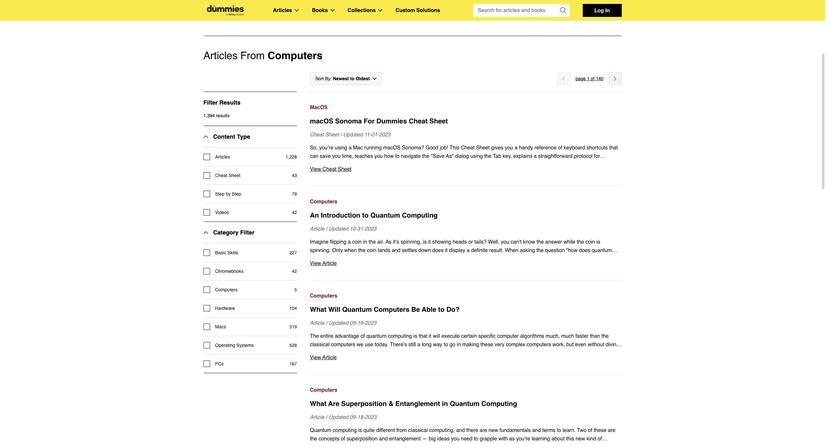 Task type: describe. For each thing, give the bounding box(es) containing it.
for
[[594, 154, 600, 159]]

cheat up by
[[215, 173, 227, 178]]

1,394
[[203, 113, 215, 118]]

what will quantum computers be able to do?
[[310, 306, 460, 314]]

costs.
[[547, 162, 560, 168]]

running
[[364, 145, 382, 151]]

do?
[[447, 306, 460, 314]]

open collections list image
[[378, 9, 383, 12]]

macos
[[310, 105, 328, 111]]

superposition
[[341, 400, 387, 408]]

straightforward
[[538, 154, 573, 159]]

are
[[328, 400, 339, 408]]

explains
[[513, 154, 533, 159]]

introduction
[[321, 212, 360, 220]]

319
[[289, 325, 297, 330]]

so, you're using a mac running macos sonoma? good job! this cheat sheet gives you a handy reference of keyboard shortcuts that can save you time, teaches you how to navigate the "save as" dialog using the tab key, explains a straightforward protocol for backups, tells you how to burn cds from the music app, and warns you about six moves to avoid at all costs. view cheat sheet
[[310, 145, 618, 172]]

filter results
[[203, 99, 241, 106]]

updated for introduction
[[329, 226, 348, 232]]

what are superposition & entanglement in quantum computing
[[310, 400, 517, 408]]

cheat down 'save'
[[323, 167, 337, 172]]

/ for introduction
[[326, 226, 327, 232]]

Search for articles and books text field
[[473, 4, 557, 17]]

what for what will quantum computers be able to do?
[[310, 306, 327, 314]]

79
[[292, 192, 297, 197]]

5
[[294, 288, 297, 293]]

hardware
[[215, 306, 235, 311]]

that
[[609, 145, 618, 151]]

an introduction to quantum computing link
[[310, 211, 622, 221]]

pcs
[[215, 362, 224, 367]]

key,
[[503, 154, 512, 159]]

moves
[[498, 162, 513, 168]]

open article categories image
[[295, 9, 299, 12]]

43
[[292, 173, 297, 178]]

macos sonoma for dummies cheat sheet
[[310, 117, 448, 125]]

/ for are
[[326, 415, 327, 421]]

keyboard
[[564, 145, 585, 151]]

sheet up job! at the top right
[[430, 117, 448, 125]]

article / updated 09-18-2023
[[310, 415, 377, 421]]

what will quantum computers be able to do? link
[[310, 305, 622, 315]]

solutions
[[417, 7, 440, 13]]

167
[[289, 362, 297, 367]]

macos inside the so, you're using a mac running macos sonoma? good job! this cheat sheet gives you a handy reference of keyboard shortcuts that can save you time, teaches you how to navigate the "save as" dialog using the tab key, explains a straightforward protocol for backups, tells you how to burn cds from the music app, and warns you about six moves to avoid at all costs. view cheat sheet
[[383, 145, 401, 151]]

2023 for superposition
[[365, 415, 377, 421]]

articles for books
[[273, 7, 292, 13]]

be
[[411, 306, 420, 314]]

tab
[[493, 154, 501, 159]]

you down time, at the top of page
[[343, 162, 351, 168]]

1 vertical spatial articles
[[203, 49, 238, 61]]

from
[[393, 162, 403, 168]]

teaches
[[355, 154, 373, 159]]

videos
[[215, 210, 229, 215]]

log
[[595, 7, 604, 13]]

this
[[450, 145, 459, 151]]

11-
[[364, 132, 372, 138]]

able
[[422, 306, 436, 314]]

0 horizontal spatial computing
[[402, 212, 438, 220]]

results
[[219, 99, 241, 106]]

104
[[289, 306, 297, 311]]

view inside the so, you're using a mac running macos sonoma? good job! this cheat sheet gives you a handy reference of keyboard shortcuts that can save you time, teaches you how to navigate the "save as" dialog using the tab key, explains a straightforward protocol for backups, tells you how to burn cds from the music app, and warns you about six moves to avoid at all costs. view cheat sheet
[[310, 167, 321, 172]]

sheet left gives at the top
[[476, 145, 490, 151]]

oldest
[[356, 76, 370, 81]]

10-
[[350, 226, 357, 232]]

custom solutions
[[396, 7, 440, 13]]

skills
[[228, 250, 238, 256]]

warns
[[450, 162, 464, 168]]

music
[[414, 162, 427, 168]]

sheet down time, at the top of page
[[338, 167, 352, 172]]

article / updated 09-19-2023
[[310, 321, 377, 327]]

save
[[320, 154, 331, 159]]

sort by: newest to oldest
[[316, 76, 370, 81]]

of inside the so, you're using a mac running macos sonoma? good job! this cheat sheet gives you a handy reference of keyboard shortcuts that can save you time, teaches you how to navigate the "save as" dialog using the tab key, explains a straightforward protocol for backups, tells you how to burn cds from the music app, and warns you about six moves to avoid at all costs. view cheat sheet
[[558, 145, 563, 151]]

burn
[[370, 162, 380, 168]]

results
[[216, 113, 230, 118]]

protocol
[[574, 154, 593, 159]]

you up burn
[[375, 154, 383, 159]]

category filter button
[[203, 222, 255, 244]]

sonoma?
[[402, 145, 424, 151]]

view article link for an introduction to quantum computing
[[310, 260, 622, 268]]

sonoma
[[335, 117, 362, 125]]

cheat up so,
[[310, 132, 324, 138]]

operating
[[215, 343, 235, 348]]

to inside what will quantum computers be able to do? link
[[438, 306, 445, 314]]

2 horizontal spatial the
[[484, 154, 492, 159]]

01-
[[372, 132, 379, 138]]

books
[[312, 7, 328, 13]]

1
[[587, 76, 590, 81]]

&
[[389, 400, 394, 408]]

42 for chromebooks
[[292, 269, 297, 274]]

for
[[364, 117, 375, 125]]

dummies
[[377, 117, 407, 125]]

to left oldest
[[350, 76, 355, 81]]

0 horizontal spatial a
[[349, 145, 352, 151]]

systems
[[236, 343, 254, 348]]

to left avoid
[[515, 162, 519, 168]]

sheet up 'you're'
[[325, 132, 339, 138]]

0 vertical spatial quantum
[[371, 212, 400, 220]]

basic
[[215, 250, 226, 256]]

all
[[540, 162, 545, 168]]

18-
[[357, 415, 365, 421]]

content type
[[213, 133, 250, 140]]

content
[[213, 133, 235, 140]]

view article for what
[[310, 355, 337, 361]]

custom solutions link
[[396, 6, 440, 15]]

42 for videos
[[292, 210, 297, 215]]

1 step from the left
[[215, 192, 225, 197]]

you're
[[319, 145, 333, 151]]

2023 for to
[[365, 226, 377, 232]]

by:
[[325, 76, 332, 81]]

handy
[[519, 145, 533, 151]]



Task type: locate. For each thing, give the bounding box(es) containing it.
article for are
[[310, 415, 324, 421]]

step right by
[[232, 192, 241, 197]]

logo image
[[203, 5, 247, 16]]

you
[[505, 145, 513, 151], [332, 154, 341, 159], [375, 154, 383, 159], [343, 162, 351, 168], [466, 162, 474, 168]]

articles for 1,228
[[215, 155, 230, 160]]

a up at
[[534, 154, 537, 159]]

2023 down what will quantum computers be able to do?
[[365, 321, 377, 327]]

you up tells
[[332, 154, 341, 159]]

computers link up what will quantum computers be able to do? link
[[310, 292, 622, 301]]

group
[[473, 4, 570, 17]]

computers link for an introduction to quantum computing
[[310, 198, 622, 206]]

0 horizontal spatial how
[[353, 162, 362, 168]]

2 42 from the top
[[292, 269, 297, 274]]

1 vertical spatial filter
[[240, 229, 255, 236]]

what left will
[[310, 306, 327, 314]]

3 view from the top
[[310, 355, 321, 361]]

backups,
[[310, 162, 331, 168]]

0 vertical spatial macos
[[310, 117, 333, 125]]

view for an
[[310, 261, 321, 267]]

updated for will
[[329, 321, 348, 327]]

1 horizontal spatial computing
[[482, 400, 517, 408]]

2 horizontal spatial a
[[534, 154, 537, 159]]

2023 down superposition
[[365, 415, 377, 421]]

content type button
[[203, 126, 250, 148]]

1 horizontal spatial filter
[[240, 229, 255, 236]]

1 view article link from the top
[[310, 260, 622, 268]]

2 vertical spatial view
[[310, 355, 321, 361]]

computers inside what will quantum computers be able to do? link
[[374, 306, 410, 314]]

0 vertical spatial 42
[[292, 210, 297, 215]]

using up the about
[[471, 154, 483, 159]]

2 what from the top
[[310, 400, 327, 408]]

updated for are
[[329, 415, 348, 421]]

1 horizontal spatial the
[[422, 154, 430, 159]]

0 vertical spatial filter
[[203, 99, 218, 106]]

31-
[[357, 226, 365, 232]]

1 vertical spatial computers link
[[310, 292, 622, 301]]

computers link for what will quantum computers be able to do?
[[310, 292, 622, 301]]

view article link
[[310, 260, 622, 268], [310, 354, 622, 362]]

cookie consent banner dialog
[[0, 420, 825, 444]]

quantum
[[371, 212, 400, 220], [342, 306, 372, 314], [450, 400, 480, 408]]

1 vertical spatial computing
[[482, 400, 517, 408]]

avoid
[[520, 162, 533, 168]]

as"
[[446, 154, 454, 159]]

"save
[[431, 154, 445, 159]]

sheet up by
[[229, 173, 241, 178]]

2 step from the left
[[232, 192, 241, 197]]

sort
[[316, 76, 324, 81]]

0 horizontal spatial filter
[[203, 99, 218, 106]]

filter up 1,394
[[203, 99, 218, 106]]

42 up 5 at the left
[[292, 269, 297, 274]]

cheat up dialog
[[461, 145, 475, 151]]

operating systems
[[215, 343, 254, 348]]

0 horizontal spatial macos
[[310, 117, 333, 125]]

macos link
[[310, 103, 622, 112]]

a left handy
[[515, 145, 518, 151]]

1 vertical spatial what
[[310, 400, 327, 408]]

an
[[310, 212, 319, 220]]

1,228
[[286, 155, 297, 160]]

09- for superposition
[[350, 415, 357, 421]]

shortcuts
[[587, 145, 608, 151]]

09-
[[350, 321, 357, 327], [350, 415, 357, 421]]

category filter
[[213, 229, 255, 236]]

navigate
[[401, 154, 421, 159]]

step left by
[[215, 192, 225, 197]]

open book categories image
[[331, 9, 335, 12]]

you up key,
[[505, 145, 513, 151]]

filter inside dropdown button
[[240, 229, 255, 236]]

cheat inside macos sonoma for dummies cheat sheet link
[[409, 117, 428, 125]]

articles left from
[[203, 49, 238, 61]]

0 horizontal spatial the
[[405, 162, 412, 168]]

227
[[289, 250, 297, 256]]

filter right category
[[240, 229, 255, 236]]

1 computers link from the top
[[310, 198, 622, 206]]

view cheat sheet link
[[310, 165, 622, 174]]

to inside an introduction to quantum computing link
[[362, 212, 369, 220]]

1 vertical spatial how
[[353, 162, 362, 168]]

the left tab
[[484, 154, 492, 159]]

2 computers link from the top
[[310, 292, 622, 301]]

in
[[605, 7, 610, 13]]

reference
[[535, 145, 557, 151]]

2 vertical spatial articles
[[215, 155, 230, 160]]

article for will
[[310, 321, 324, 327]]

0 vertical spatial computers link
[[310, 198, 622, 206]]

1 vertical spatial 09-
[[350, 415, 357, 421]]

computers link
[[310, 198, 622, 206], [310, 292, 622, 301], [310, 386, 622, 395]]

updated down will
[[329, 321, 348, 327]]

1 horizontal spatial how
[[384, 154, 394, 159]]

cheat right dummies on the top left of the page
[[409, 117, 428, 125]]

1 vertical spatial using
[[471, 154, 483, 159]]

1 view from the top
[[310, 167, 321, 172]]

category
[[213, 229, 239, 236]]

1 view article from the top
[[310, 261, 337, 267]]

1 vertical spatial view article link
[[310, 354, 622, 362]]

1 vertical spatial 42
[[292, 269, 297, 274]]

1,394 results
[[203, 113, 230, 118]]

2 vertical spatial quantum
[[450, 400, 480, 408]]

articles up cheat sheet
[[215, 155, 230, 160]]

of inside button
[[591, 76, 595, 81]]

view article for an
[[310, 261, 337, 267]]

0 vertical spatial view
[[310, 167, 321, 172]]

can
[[310, 154, 318, 159]]

0 horizontal spatial using
[[335, 145, 347, 151]]

macos up "cds"
[[383, 145, 401, 151]]

the up "music"
[[422, 154, 430, 159]]

the down navigate
[[405, 162, 412, 168]]

updated down are
[[329, 415, 348, 421]]

log in link
[[583, 4, 622, 17]]

0 vertical spatial articles
[[273, 7, 292, 13]]

to up from
[[395, 154, 400, 159]]

0 horizontal spatial of
[[558, 145, 563, 151]]

log in
[[595, 7, 610, 13]]

2 view article from the top
[[310, 355, 337, 361]]

articles left open article categories icon
[[273, 7, 292, 13]]

view for what
[[310, 355, 321, 361]]

2 view article link from the top
[[310, 354, 622, 362]]

1 vertical spatial of
[[558, 145, 563, 151]]

macos
[[310, 117, 333, 125], [383, 145, 401, 151]]

mac
[[353, 145, 363, 151]]

/ for will
[[326, 321, 327, 327]]

1 vertical spatial quantum
[[342, 306, 372, 314]]

1 42 from the top
[[292, 210, 297, 215]]

1 vertical spatial macos
[[383, 145, 401, 151]]

collections
[[348, 7, 376, 13]]

1 vertical spatial view
[[310, 261, 321, 267]]

computers link up an introduction to quantum computing link
[[310, 198, 622, 206]]

09- for quantum
[[350, 321, 357, 327]]

2 vertical spatial computers link
[[310, 386, 622, 395]]

0 horizontal spatial step
[[215, 192, 225, 197]]

step by step
[[215, 192, 241, 197]]

at
[[534, 162, 539, 168]]

2023 down an introduction to quantum computing
[[365, 226, 377, 232]]

1 horizontal spatial using
[[471, 154, 483, 159]]

an introduction to quantum computing
[[310, 212, 438, 220]]

to up 31-
[[362, 212, 369, 220]]

computers link up what are superposition & entanglement in quantum computing link
[[310, 386, 622, 395]]

1 horizontal spatial macos
[[383, 145, 401, 151]]

about
[[475, 162, 489, 168]]

how down teaches
[[353, 162, 362, 168]]

cheat sheet / updated 11-01-2023
[[310, 132, 391, 138]]

by
[[226, 192, 231, 197]]

1 09- from the top
[[350, 321, 357, 327]]

what left are
[[310, 400, 327, 408]]

1 horizontal spatial step
[[232, 192, 241, 197]]

six
[[490, 162, 496, 168]]

sheet
[[430, 117, 448, 125], [325, 132, 339, 138], [476, 145, 490, 151], [338, 167, 352, 172], [229, 173, 241, 178]]

updated down introduction
[[329, 226, 348, 232]]

of right 1
[[591, 76, 595, 81]]

computers
[[268, 49, 323, 61], [310, 199, 337, 205], [215, 288, 237, 293], [310, 293, 337, 299], [374, 306, 410, 314], [310, 388, 337, 394]]

view article link for what will quantum computers be able to do?
[[310, 354, 622, 362]]

0 vertical spatial how
[[384, 154, 394, 159]]

updated up mac
[[343, 132, 363, 138]]

page
[[576, 76, 586, 81]]

computing
[[402, 212, 438, 220], [482, 400, 517, 408]]

2023 for quantum
[[365, 321, 377, 327]]

gives
[[491, 145, 503, 151]]

1 horizontal spatial a
[[515, 145, 518, 151]]

0 vertical spatial computing
[[402, 212, 438, 220]]

2023 down macos sonoma for dummies cheat sheet
[[379, 132, 391, 138]]

to left do?
[[438, 306, 445, 314]]

42 down 79
[[292, 210, 297, 215]]

3 computers link from the top
[[310, 386, 622, 395]]

140
[[596, 76, 604, 81]]

0 vertical spatial view article link
[[310, 260, 622, 268]]

2023
[[379, 132, 391, 138], [365, 226, 377, 232], [365, 321, 377, 327], [365, 415, 377, 421]]

using up time, at the top of page
[[335, 145, 347, 151]]

1 what from the top
[[310, 306, 327, 314]]

article for introduction
[[310, 226, 324, 232]]

custom
[[396, 7, 415, 13]]

basic skills
[[215, 250, 238, 256]]

app,
[[429, 162, 439, 168]]

0 vertical spatial using
[[335, 145, 347, 151]]

42
[[292, 210, 297, 215], [292, 269, 297, 274]]

macos down macos
[[310, 117, 333, 125]]

the
[[422, 154, 430, 159], [484, 154, 492, 159], [405, 162, 412, 168]]

0 vertical spatial what
[[310, 306, 327, 314]]

computers link for what are superposition & entanglement in quantum computing
[[310, 386, 622, 395]]

articles from computers
[[203, 49, 323, 61]]

tells
[[332, 162, 342, 168]]

19-
[[357, 321, 365, 327]]

chromebooks
[[215, 269, 244, 274]]

1 horizontal spatial of
[[591, 76, 595, 81]]

of up straightforward
[[558, 145, 563, 151]]

a left mac
[[349, 145, 352, 151]]

of
[[591, 76, 595, 81], [558, 145, 563, 151]]

how up "cds"
[[384, 154, 394, 159]]

cds
[[381, 162, 392, 168]]

1 vertical spatial view article
[[310, 355, 337, 361]]

macs
[[215, 325, 226, 330]]

to down teaches
[[364, 162, 368, 168]]

2 09- from the top
[[350, 415, 357, 421]]

/
[[340, 132, 342, 138], [326, 226, 327, 232], [326, 321, 327, 327], [326, 415, 327, 421]]

0 vertical spatial view article
[[310, 261, 337, 267]]

you down dialog
[[466, 162, 474, 168]]

page 1 of 140 button
[[576, 75, 604, 83]]

2 view from the top
[[310, 261, 321, 267]]

will
[[328, 306, 340, 314]]

what for what are superposition & entanglement in quantum computing
[[310, 400, 327, 408]]

0 vertical spatial 09-
[[350, 321, 357, 327]]

page 1 of 140
[[576, 76, 604, 81]]

0 vertical spatial of
[[591, 76, 595, 81]]

updated
[[343, 132, 363, 138], [329, 226, 348, 232], [329, 321, 348, 327], [329, 415, 348, 421]]

in
[[442, 400, 448, 408]]



Task type: vqa. For each thing, say whether or not it's contained in the screenshot.


